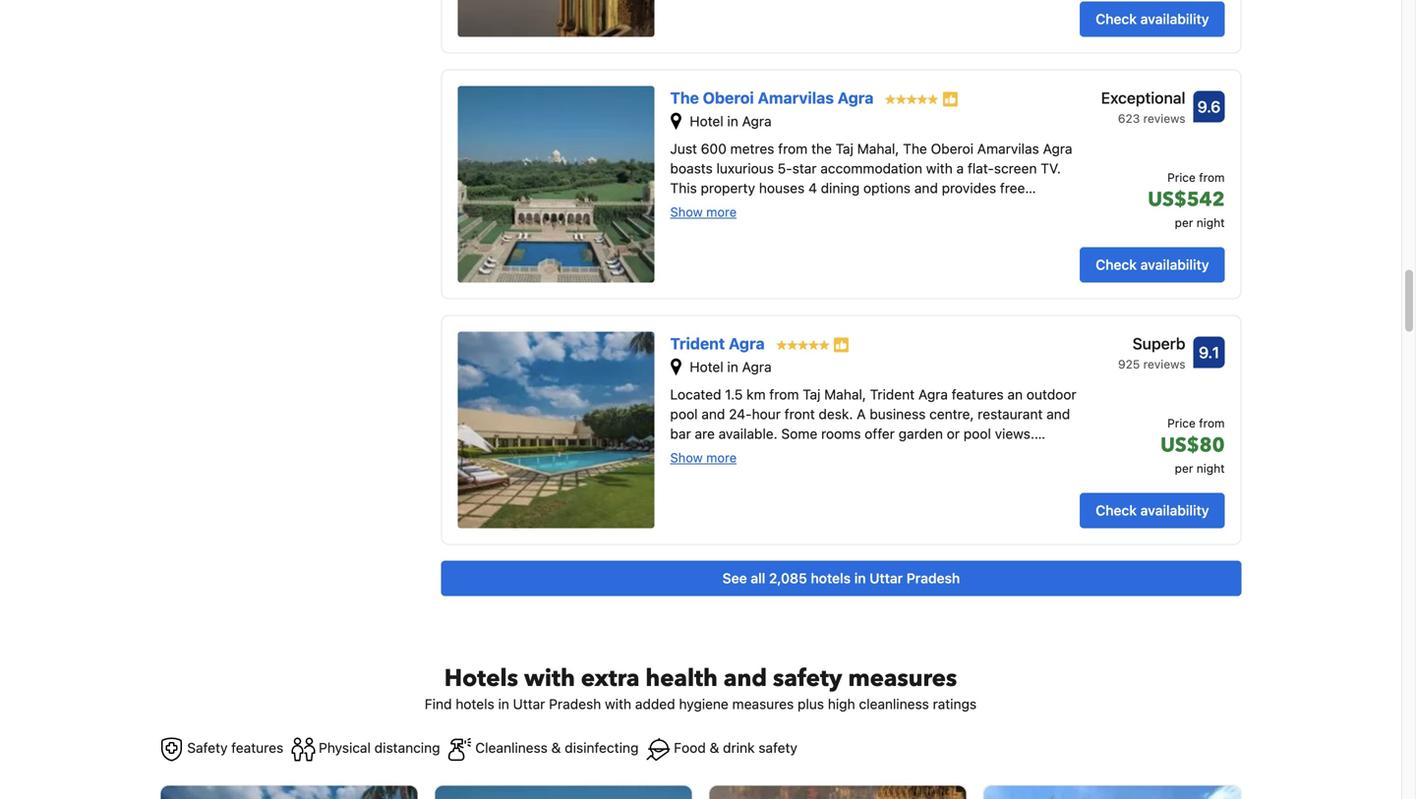 Task type: locate. For each thing, give the bounding box(es) containing it.
0 vertical spatial check availability link
[[1080, 1, 1225, 37]]

from up us$542
[[1200, 171, 1225, 184]]

0 horizontal spatial pradesh
[[549, 696, 601, 713]]

agra inside located 1.5 km from taj mahal, trident agra features an outdoor pool and 24-hour front desk. a business centre, restaurant and bar are available. some rooms offer garden or pool views. show more
[[919, 387, 948, 403]]

from up us$80
[[1200, 416, 1225, 430]]

0 horizontal spatial trident
[[670, 334, 725, 353]]

mahal, inside just 600 metres from the taj mahal, the oberoi amarvilas agra boasts luxurious 5-star accommodation with a flat-screen tv. this property houses 4 dining options and provides free parking.
[[858, 141, 900, 157]]

show more button down this
[[670, 204, 737, 220]]

check availability for us$542
[[1096, 257, 1210, 273]]

0 vertical spatial hotel in agra
[[690, 113, 772, 129]]

safety up plus
[[773, 663, 843, 695]]

1 vertical spatial check
[[1096, 257, 1137, 273]]

show down bar
[[670, 451, 703, 465]]

safety inside hotels with extra health and safety measures find hotels in uttar pradesh with added hygiene measures plus high cleanliness ratings
[[773, 663, 843, 695]]

1 more from the top
[[707, 205, 737, 220]]

1 vertical spatial pradesh
[[549, 696, 601, 713]]

from up front
[[770, 387, 799, 403]]

1 vertical spatial 5 stars image
[[777, 340, 830, 350]]

price inside "price from us$542 per night"
[[1168, 171, 1196, 184]]

check availability link up exceptional
[[1080, 1, 1225, 37]]

safety right drink
[[759, 740, 798, 757]]

safety
[[773, 663, 843, 695], [759, 740, 798, 757]]

provides
[[942, 180, 997, 196]]

1 vertical spatial night
[[1197, 462, 1225, 475]]

1 horizontal spatial pool
[[964, 426, 992, 442]]

&
[[552, 740, 561, 757], [710, 740, 720, 757]]

1 show from the top
[[670, 205, 703, 220]]

night inside "price from us$542 per night"
[[1197, 216, 1225, 230]]

0 vertical spatial with
[[926, 160, 953, 177]]

925
[[1119, 357, 1141, 371]]

scored 9.1 element
[[1194, 337, 1225, 368]]

per inside "price from us$542 per night"
[[1175, 216, 1194, 230]]

with down 'extra'
[[605, 696, 632, 713]]

price
[[1168, 171, 1196, 184], [1168, 416, 1196, 430]]

amarvilas up "screen"
[[978, 141, 1040, 157]]

parking.
[[670, 200, 722, 216]]

high
[[828, 696, 856, 713]]

0 vertical spatial 5 stars image
[[886, 94, 939, 104]]

added
[[635, 696, 676, 713]]

features
[[952, 387, 1004, 403], [231, 740, 284, 757]]

night for us$80
[[1197, 462, 1225, 475]]

accommodation
[[821, 160, 923, 177]]

0 vertical spatial reviews
[[1144, 111, 1186, 125]]

1.5
[[725, 387, 743, 403]]

1 check availability link from the top
[[1080, 1, 1225, 37]]

check availability up exceptional
[[1096, 11, 1210, 27]]

from inside price from us$80 per night
[[1200, 416, 1225, 430]]

1 horizontal spatial &
[[710, 740, 720, 757]]

scored 9.6 element
[[1194, 91, 1225, 122]]

reviews down superb
[[1144, 357, 1186, 371]]

and right options
[[915, 180, 938, 196]]

from
[[778, 141, 808, 157], [1200, 171, 1225, 184], [770, 387, 799, 403], [1200, 416, 1225, 430]]

1 hotel in agra from the top
[[690, 113, 772, 129]]

just 600 metres from the taj mahal, the oberoi amarvilas agra boasts luxurious 5-star accommodation with a flat-screen tv. this property houses 4 dining options and provides free parking.
[[670, 141, 1073, 216]]

taj right the
[[836, 141, 854, 157]]

& for cleanliness
[[552, 740, 561, 757]]

0 vertical spatial night
[[1197, 216, 1225, 230]]

the up accommodation
[[903, 141, 928, 157]]

an
[[1008, 387, 1023, 403]]

trident up business
[[870, 387, 915, 403]]

& left drink
[[710, 740, 720, 757]]

reviews down exceptional
[[1144, 111, 1186, 125]]

1 vertical spatial trident
[[870, 387, 915, 403]]

1 horizontal spatial oberoi
[[931, 141, 974, 157]]

2 show from the top
[[670, 451, 703, 465]]

per down us$542
[[1175, 216, 1194, 230]]

hotel down trident agra at the top
[[690, 359, 724, 375]]

exceptional
[[1102, 88, 1186, 107]]

with
[[926, 160, 953, 177], [524, 663, 575, 695], [605, 696, 632, 713]]

2 check availability from the top
[[1096, 257, 1210, 273]]

taj up front
[[803, 387, 821, 403]]

2 hotel from the top
[[690, 359, 724, 375]]

ratings
[[933, 696, 977, 713]]

more
[[707, 205, 737, 220], [707, 451, 737, 465]]

show more button for us$80
[[670, 450, 737, 466]]

3 check availability link from the top
[[1080, 493, 1225, 529]]

price inside price from us$80 per night
[[1168, 416, 1196, 430]]

the up the just
[[670, 88, 699, 107]]

oberoi inside just 600 metres from the taj mahal, the oberoi amarvilas agra boasts luxurious 5-star accommodation with a flat-screen tv. this property houses 4 dining options and provides free parking.
[[931, 141, 974, 157]]

0 vertical spatial show
[[670, 205, 703, 220]]

0 horizontal spatial oberoi
[[703, 88, 754, 107]]

pool up bar
[[670, 406, 698, 423]]

0 horizontal spatial 5 stars image
[[777, 340, 830, 350]]

tv.
[[1041, 160, 1061, 177]]

2 check availability link from the top
[[1080, 247, 1225, 283]]

1 vertical spatial uttar
[[513, 696, 545, 713]]

1 vertical spatial safety
[[759, 740, 798, 757]]

in
[[728, 113, 739, 129], [728, 359, 739, 375], [855, 570, 866, 587], [498, 696, 509, 713]]

0 horizontal spatial &
[[552, 740, 561, 757]]

1 vertical spatial oberoi
[[931, 141, 974, 157]]

2 reviews from the top
[[1144, 357, 1186, 371]]

1 vertical spatial show
[[670, 451, 703, 465]]

1 horizontal spatial 5 stars image
[[886, 94, 939, 104]]

0 vertical spatial amarvilas
[[758, 88, 834, 107]]

measures
[[849, 663, 957, 695], [733, 696, 794, 713]]

all
[[751, 570, 766, 587]]

availability up exceptional
[[1141, 11, 1210, 27]]

hotels down hotels
[[456, 696, 495, 713]]

1 vertical spatial hotel in agra
[[690, 359, 772, 375]]

1 vertical spatial check availability
[[1096, 257, 1210, 273]]

1 horizontal spatial measures
[[849, 663, 957, 695]]

0 vertical spatial uttar
[[870, 570, 903, 587]]

show down this
[[670, 205, 703, 220]]

0 vertical spatial show more button
[[670, 204, 737, 220]]

from up 5-
[[778, 141, 808, 157]]

hotel in agra
[[690, 113, 772, 129], [690, 359, 772, 375]]

0 vertical spatial pradesh
[[907, 570, 960, 587]]

availability down price from us$80 per night
[[1141, 503, 1210, 519]]

2 & from the left
[[710, 740, 720, 757]]

hotel
[[690, 113, 724, 129], [690, 359, 724, 375]]

1 vertical spatial taj
[[803, 387, 821, 403]]

1 vertical spatial mahal,
[[825, 387, 867, 403]]

night down us$80
[[1197, 462, 1225, 475]]

1 horizontal spatial features
[[952, 387, 1004, 403]]

0 vertical spatial per
[[1175, 216, 1194, 230]]

check for us$80
[[1096, 503, 1137, 519]]

hotels inside hotels with extra health and safety measures find hotels in uttar pradesh with added hygiene measures plus high cleanliness ratings
[[456, 696, 495, 713]]

hotel up 600 in the top of the page
[[690, 113, 724, 129]]

0 vertical spatial hotels
[[811, 570, 851, 587]]

1 vertical spatial hotels
[[456, 696, 495, 713]]

5 stars image up accommodation
[[886, 94, 939, 104]]

check availability down price from us$80 per night
[[1096, 503, 1210, 519]]

see all 2,085 hotels in uttar pradesh
[[723, 570, 960, 587]]

the
[[670, 88, 699, 107], [903, 141, 928, 157]]

0 vertical spatial hotel
[[690, 113, 724, 129]]

1 horizontal spatial pradesh
[[907, 570, 960, 587]]

2 vertical spatial availability
[[1141, 503, 1210, 519]]

2 vertical spatial with
[[605, 696, 632, 713]]

centre,
[[930, 406, 974, 423]]

availability for us$542
[[1141, 257, 1210, 273]]

hotels with extra health and safety measures find hotels in uttar pradesh with added hygiene measures plus high cleanliness ratings
[[425, 663, 977, 713]]

2 vertical spatial check availability link
[[1080, 493, 1225, 529]]

2 more from the top
[[707, 451, 737, 465]]

from inside located 1.5 km from taj mahal, trident agra features an outdoor pool and 24-hour front desk. a business centre, restaurant and bar are available. some rooms offer garden or pool views. show more
[[770, 387, 799, 403]]

taj
[[836, 141, 854, 157], [803, 387, 821, 403]]

safety features
[[183, 740, 284, 757]]

check availability
[[1096, 11, 1210, 27], [1096, 257, 1210, 273], [1096, 503, 1210, 519]]

and up are
[[702, 406, 725, 423]]

0 vertical spatial mahal,
[[858, 141, 900, 157]]

check for us$542
[[1096, 257, 1137, 273]]

reviews inside superb 925 reviews
[[1144, 357, 1186, 371]]

1 horizontal spatial with
[[605, 696, 632, 713]]

5 stars image up front
[[777, 340, 830, 350]]

located 1.5 km from taj mahal, trident agra features an outdoor pool and 24-hour front desk. a business centre, restaurant and bar are available. some rooms offer garden or pool views. show more
[[670, 387, 1077, 465]]

show inside located 1.5 km from taj mahal, trident agra features an outdoor pool and 24-hour front desk. a business centre, restaurant and bar are available. some rooms offer garden or pool views. show more
[[670, 451, 703, 465]]

with left 'extra'
[[524, 663, 575, 695]]

0 horizontal spatial amarvilas
[[758, 88, 834, 107]]

hotel in agra down trident agra at the top
[[690, 359, 772, 375]]

& right cleanliness
[[552, 740, 561, 757]]

1 hotel from the top
[[690, 113, 724, 129]]

5 stars image
[[886, 94, 939, 104], [777, 340, 830, 350]]

3 check availability from the top
[[1096, 503, 1210, 519]]

measures left plus
[[733, 696, 794, 713]]

features up the centre, at the right of page
[[952, 387, 1004, 403]]

1 vertical spatial show more button
[[670, 450, 737, 466]]

per inside price from us$80 per night
[[1175, 462, 1194, 475]]

in inside hotels with extra health and safety measures find hotels in uttar pradesh with added hygiene measures plus high cleanliness ratings
[[498, 696, 509, 713]]

1 horizontal spatial the
[[903, 141, 928, 157]]

cleanliness
[[859, 696, 929, 713]]

1 vertical spatial price
[[1168, 416, 1196, 430]]

from inside "price from us$542 per night"
[[1200, 171, 1225, 184]]

hour
[[752, 406, 781, 423]]

0 vertical spatial check availability
[[1096, 11, 1210, 27]]

0 vertical spatial more
[[707, 205, 737, 220]]

0 vertical spatial availability
[[1141, 11, 1210, 27]]

1 vertical spatial per
[[1175, 462, 1194, 475]]

1 horizontal spatial trident
[[870, 387, 915, 403]]

pradesh
[[907, 570, 960, 587], [549, 696, 601, 713]]

mahal, up the desk.
[[825, 387, 867, 403]]

per down us$80
[[1175, 462, 1194, 475]]

0 horizontal spatial hotels
[[456, 696, 495, 713]]

0 horizontal spatial taj
[[803, 387, 821, 403]]

1 vertical spatial check availability link
[[1080, 247, 1225, 283]]

2 vertical spatial check availability
[[1096, 503, 1210, 519]]

per
[[1175, 216, 1194, 230], [1175, 462, 1194, 475]]

availability for us$80
[[1141, 503, 1210, 519]]

mahal, inside located 1.5 km from taj mahal, trident agra features an outdoor pool and 24-hour front desk. a business centre, restaurant and bar are available. some rooms offer garden or pool views. show more
[[825, 387, 867, 403]]

price up us$542
[[1168, 171, 1196, 184]]

1 vertical spatial features
[[231, 740, 284, 757]]

in up metres
[[728, 113, 739, 129]]

more down property
[[707, 205, 737, 220]]

0 horizontal spatial with
[[524, 663, 575, 695]]

0 vertical spatial check
[[1096, 11, 1137, 27]]

trident agra, hotel in agra image
[[458, 332, 655, 529]]

pool right or
[[964, 426, 992, 442]]

1 vertical spatial the
[[903, 141, 928, 157]]

in down hotels
[[498, 696, 509, 713]]

1 vertical spatial hotel
[[690, 359, 724, 375]]

the
[[812, 141, 832, 157]]

the oberoi amarvilas agra, hotel in agra image
[[458, 86, 655, 283]]

1 horizontal spatial amarvilas
[[978, 141, 1040, 157]]

night for us$542
[[1197, 216, 1225, 230]]

1 availability from the top
[[1141, 11, 1210, 27]]

2 hotel in agra from the top
[[690, 359, 772, 375]]

hotel for us$80
[[690, 359, 724, 375]]

price up us$80
[[1168, 416, 1196, 430]]

reviews inside exceptional 623 reviews
[[1144, 111, 1186, 125]]

uttar up cleanliness
[[513, 696, 545, 713]]

1 vertical spatial availability
[[1141, 257, 1210, 273]]

2 vertical spatial check
[[1096, 503, 1137, 519]]

amarvilas up the
[[758, 88, 834, 107]]

1 show more button from the top
[[670, 204, 737, 220]]

night inside price from us$80 per night
[[1197, 462, 1225, 475]]

0 vertical spatial trident
[[670, 334, 725, 353]]

0 vertical spatial price
[[1168, 171, 1196, 184]]

2 check from the top
[[1096, 257, 1137, 273]]

0 vertical spatial oberoi
[[703, 88, 754, 107]]

check
[[1096, 11, 1137, 27], [1096, 257, 1137, 273], [1096, 503, 1137, 519]]

mahal,
[[858, 141, 900, 157], [825, 387, 867, 403]]

1 horizontal spatial uttar
[[870, 570, 903, 587]]

measures up cleanliness
[[849, 663, 957, 695]]

2 night from the top
[[1197, 462, 1225, 475]]

1 vertical spatial more
[[707, 451, 737, 465]]

hotels right 2,085
[[811, 570, 851, 587]]

oberoi up a
[[931, 141, 974, 157]]

show more button
[[670, 204, 737, 220], [670, 450, 737, 466]]

2 availability from the top
[[1141, 257, 1210, 273]]

uttar right 2,085
[[870, 570, 903, 587]]

and up hygiene
[[724, 663, 767, 695]]

hygiene
[[679, 696, 729, 713]]

mahal, up accommodation
[[858, 141, 900, 157]]

5 stars image for us$80
[[777, 340, 830, 350]]

show more button down are
[[670, 450, 737, 466]]

superb
[[1133, 334, 1186, 353]]

check availability link down "price from us$542 per night"
[[1080, 247, 1225, 283]]

hotels
[[444, 663, 518, 695]]

1 vertical spatial amarvilas
[[978, 141, 1040, 157]]

amarvilas
[[758, 88, 834, 107], [978, 141, 1040, 157]]

show
[[670, 205, 703, 220], [670, 451, 703, 465]]

reviews
[[1144, 111, 1186, 125], [1144, 357, 1186, 371]]

features inside located 1.5 km from taj mahal, trident agra features an outdoor pool and 24-hour front desk. a business centre, restaurant and bar are available. some rooms offer garden or pool views. show more
[[952, 387, 1004, 403]]

1 check from the top
[[1096, 11, 1137, 27]]

check availability down "price from us$542 per night"
[[1096, 257, 1210, 273]]

the inside just 600 metres from the taj mahal, the oberoi amarvilas agra boasts luxurious 5-star accommodation with a flat-screen tv. this property houses 4 dining options and provides free parking.
[[903, 141, 928, 157]]

some
[[782, 426, 818, 442]]

show more button for us$542
[[670, 204, 737, 220]]

garden
[[899, 426, 943, 442]]

1 vertical spatial measures
[[733, 696, 794, 713]]

safety
[[187, 740, 228, 757]]

check availability for us$80
[[1096, 503, 1210, 519]]

hotel in agra up 600 in the top of the page
[[690, 113, 772, 129]]

3 availability from the top
[[1141, 503, 1210, 519]]

0 vertical spatial the
[[670, 88, 699, 107]]

1 reviews from the top
[[1144, 111, 1186, 125]]

uttar
[[870, 570, 903, 587], [513, 696, 545, 713]]

check availability link
[[1080, 1, 1225, 37], [1080, 247, 1225, 283], [1080, 493, 1225, 529]]

& for food
[[710, 740, 720, 757]]

2 per from the top
[[1175, 462, 1194, 475]]

features right 'safety'
[[231, 740, 284, 757]]

1 vertical spatial with
[[524, 663, 575, 695]]

2 horizontal spatial with
[[926, 160, 953, 177]]

1 horizontal spatial hotels
[[811, 570, 851, 587]]

0 horizontal spatial pool
[[670, 406, 698, 423]]

1 vertical spatial reviews
[[1144, 357, 1186, 371]]

are
[[695, 426, 715, 442]]

plus
[[798, 696, 824, 713]]

a
[[957, 160, 964, 177]]

in right 2,085
[[855, 570, 866, 587]]

night
[[1197, 216, 1225, 230], [1197, 462, 1225, 475]]

oberoi up 600 in the top of the page
[[703, 88, 754, 107]]

from inside just 600 metres from the taj mahal, the oberoi amarvilas agra boasts luxurious 5-star accommodation with a flat-screen tv. this property houses 4 dining options and provides free parking.
[[778, 141, 808, 157]]

more down are
[[707, 451, 737, 465]]

availability down "price from us$542 per night"
[[1141, 257, 1210, 273]]

check availability link down price from us$80 per night
[[1080, 493, 1225, 529]]

0 horizontal spatial uttar
[[513, 696, 545, 713]]

1 price from the top
[[1168, 171, 1196, 184]]

night down us$542
[[1197, 216, 1225, 230]]

1 night from the top
[[1197, 216, 1225, 230]]

2 price from the top
[[1168, 416, 1196, 430]]

0 vertical spatial safety
[[773, 663, 843, 695]]

1 check availability from the top
[[1096, 11, 1210, 27]]

0 vertical spatial taj
[[836, 141, 854, 157]]

with left a
[[926, 160, 953, 177]]

0 vertical spatial features
[[952, 387, 1004, 403]]

1 & from the left
[[552, 740, 561, 757]]

3 check from the top
[[1096, 503, 1137, 519]]

2 show more button from the top
[[670, 450, 737, 466]]

1 horizontal spatial taj
[[836, 141, 854, 157]]

pool
[[670, 406, 698, 423], [964, 426, 992, 442]]

pradesh inside hotels with extra health and safety measures find hotels in uttar pradesh with added hygiene measures plus high cleanliness ratings
[[549, 696, 601, 713]]

1 per from the top
[[1175, 216, 1194, 230]]

trident up located
[[670, 334, 725, 353]]



Task type: vqa. For each thing, say whether or not it's contained in the screenshot.
the bottom "glass"
no



Task type: describe. For each thing, give the bounding box(es) containing it.
hotel for us$542
[[690, 113, 724, 129]]

a
[[857, 406, 866, 423]]

agra inside just 600 metres from the taj mahal, the oberoi amarvilas agra boasts luxurious 5-star accommodation with a flat-screen tv. this property houses 4 dining options and provides free parking.
[[1043, 141, 1073, 157]]

5-
[[778, 160, 793, 177]]

desk.
[[819, 406, 853, 423]]

in inside see all 2,085 hotels in uttar pradesh link
[[855, 570, 866, 587]]

luxurious
[[717, 160, 774, 177]]

located
[[670, 387, 722, 403]]

find
[[425, 696, 452, 713]]

free
[[1000, 180, 1026, 196]]

see all 2,085 hotels in uttar pradesh link
[[441, 561, 1242, 597]]

us$542
[[1148, 186, 1225, 213]]

cleanliness & disinfecting
[[472, 740, 639, 757]]

exceptional 623 reviews
[[1102, 88, 1186, 125]]

uttar inside hotels with extra health and safety measures find hotels in uttar pradesh with added hygiene measures plus high cleanliness ratings
[[513, 696, 545, 713]]

dining
[[821, 180, 860, 196]]

trident inside located 1.5 km from taj mahal, trident agra features an outdoor pool and 24-hour front desk. a business centre, restaurant and bar are available. some rooms offer garden or pool views. show more
[[870, 387, 915, 403]]

superb 925 reviews
[[1119, 334, 1186, 371]]

check availability link for us$542
[[1080, 247, 1225, 283]]

cleanliness
[[476, 740, 548, 757]]

business
[[870, 406, 926, 423]]

and inside just 600 metres from the taj mahal, the oberoi amarvilas agra boasts luxurious 5-star accommodation with a flat-screen tv. this property houses 4 dining options and provides free parking.
[[915, 180, 938, 196]]

price from us$80 per night
[[1161, 416, 1225, 475]]

5 stars image for us$542
[[886, 94, 939, 104]]

in down trident agra at the top
[[728, 359, 739, 375]]

taj inside just 600 metres from the taj mahal, the oberoi amarvilas agra boasts luxurious 5-star accommodation with a flat-screen tv. this property houses 4 dining options and provides free parking.
[[836, 141, 854, 157]]

more inside located 1.5 km from taj mahal, trident agra features an outdoor pool and 24-hour front desk. a business centre, restaurant and bar are available. some rooms offer garden or pool views. show more
[[707, 451, 737, 465]]

reviews for us$542
[[1144, 111, 1186, 125]]

623
[[1118, 111, 1141, 125]]

taj inside located 1.5 km from taj mahal, trident agra features an outdoor pool and 24-hour front desk. a business centre, restaurant and bar are available. some rooms offer garden or pool views. show more
[[803, 387, 821, 403]]

2,085
[[769, 570, 808, 587]]

show inside button
[[670, 205, 703, 220]]

600
[[701, 141, 727, 157]]

hotel in agra for us$80
[[690, 359, 772, 375]]

flat-
[[968, 160, 995, 177]]

star
[[793, 160, 817, 177]]

24-
[[729, 406, 752, 423]]

9.6
[[1198, 97, 1221, 116]]

food
[[674, 740, 706, 757]]

available.
[[719, 426, 778, 442]]

0 vertical spatial pool
[[670, 406, 698, 423]]

options
[[864, 180, 911, 196]]

outdoor
[[1027, 387, 1077, 403]]

and down 'outdoor'
[[1047, 406, 1071, 423]]

hotel in agra for us$542
[[690, 113, 772, 129]]

this
[[670, 180, 697, 196]]

the oberoi amarvilas agra
[[670, 88, 878, 107]]

screen
[[995, 160, 1037, 177]]

km
[[747, 387, 766, 403]]

physical
[[319, 740, 371, 757]]

per for us$80
[[1175, 462, 1194, 475]]

price for us$80
[[1168, 416, 1196, 430]]

and inside hotels with extra health and safety measures find hotels in uttar pradesh with added hygiene measures plus high cleanliness ratings
[[724, 663, 767, 695]]

bar
[[670, 426, 691, 442]]

physical distancing
[[315, 740, 440, 757]]

disinfecting
[[565, 740, 639, 757]]

trident agra
[[670, 334, 769, 353]]

brijrama palace, varanasi - by the ganges, hotel in varanasi image
[[458, 0, 655, 37]]

distancing
[[375, 740, 440, 757]]

9.1
[[1199, 343, 1220, 362]]

0 horizontal spatial measures
[[733, 696, 794, 713]]

0 horizontal spatial the
[[670, 88, 699, 107]]

drink
[[723, 740, 755, 757]]

metres
[[731, 141, 775, 157]]

4
[[809, 180, 817, 196]]

us$80
[[1161, 432, 1225, 459]]

0 vertical spatial measures
[[849, 663, 957, 695]]

check availability link for us$80
[[1080, 493, 1225, 529]]

boasts
[[670, 160, 713, 177]]

1 vertical spatial pool
[[964, 426, 992, 442]]

reviews for us$80
[[1144, 357, 1186, 371]]

just
[[670, 141, 697, 157]]

amarvilas inside just 600 metres from the taj mahal, the oberoi amarvilas agra boasts luxurious 5-star accommodation with a flat-screen tv. this property houses 4 dining options and provides free parking.
[[978, 141, 1040, 157]]

views.
[[995, 426, 1035, 442]]

per for us$542
[[1175, 216, 1194, 230]]

or
[[947, 426, 960, 442]]

restaurant
[[978, 406, 1043, 423]]

front
[[785, 406, 815, 423]]

show more
[[670, 205, 737, 220]]

extra
[[581, 663, 640, 695]]

see
[[723, 570, 747, 587]]

offer
[[865, 426, 895, 442]]

property
[[701, 180, 756, 196]]

price for us$542
[[1168, 171, 1196, 184]]

food & drink safety
[[670, 740, 798, 757]]

rooms
[[822, 426, 861, 442]]

price from us$542 per night
[[1148, 171, 1225, 230]]

health
[[646, 663, 718, 695]]

with inside just 600 metres from the taj mahal, the oberoi amarvilas agra boasts luxurious 5-star accommodation with a flat-screen tv. this property houses 4 dining options and provides free parking.
[[926, 160, 953, 177]]

houses
[[759, 180, 805, 196]]

0 horizontal spatial features
[[231, 740, 284, 757]]



